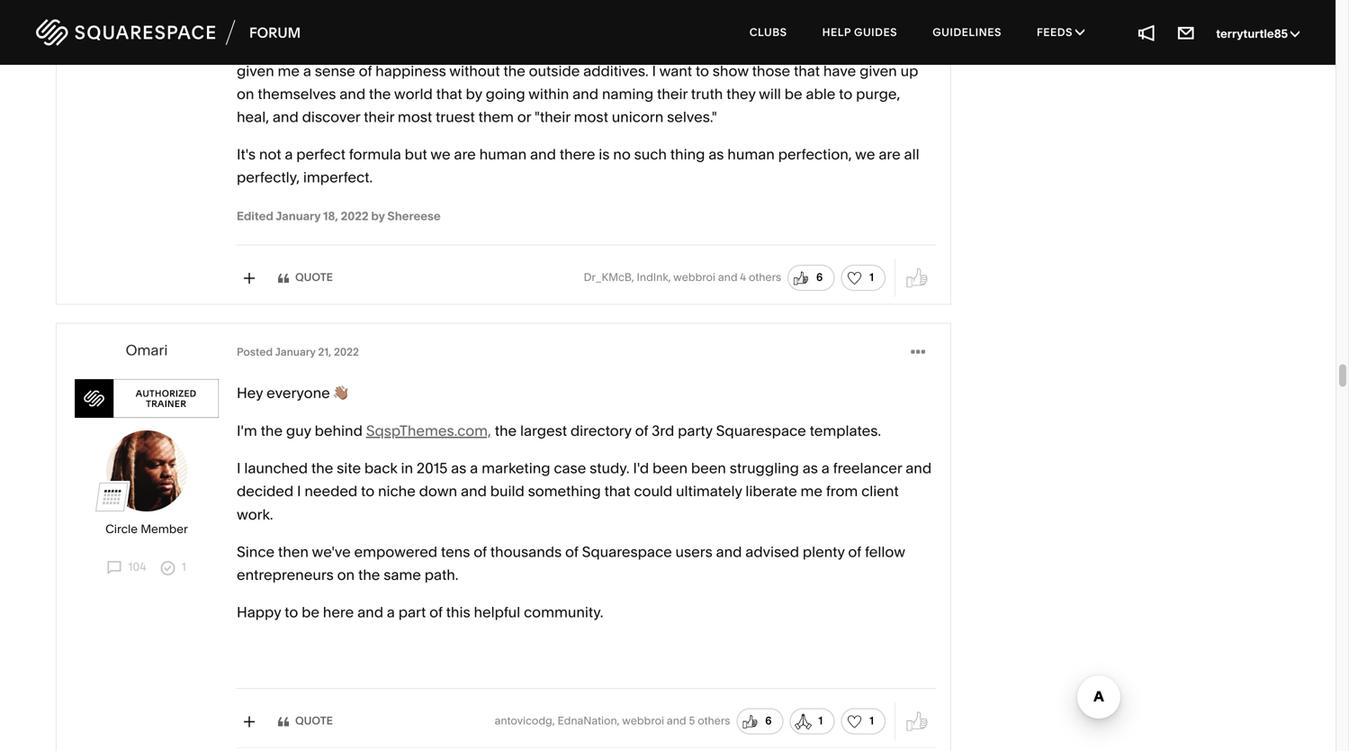 Task type: describe. For each thing, give the bounding box(es) containing it.
of left fellow at the right bottom of page
[[849, 487, 862, 505]]

1 are from the left
[[454, 90, 476, 107]]

fellow
[[865, 487, 906, 505]]

client
[[862, 427, 899, 444]]

-
[[286, 712, 291, 727]]

happy to be here and a part of this helpful community.
[[237, 548, 607, 565]]

of right part
[[430, 548, 443, 565]]

in
[[401, 404, 413, 421]]

thing
[[671, 90, 705, 107]]

2015
[[417, 404, 448, 421]]

2 are from the left
[[879, 90, 901, 107]]

finally
[[860, 0, 899, 1]]

selves."
[[667, 52, 717, 70]]

to up sense
[[316, 0, 329, 1]]

clubs
[[750, 26, 788, 39]]

them
[[479, 52, 514, 70]]

launched
[[244, 404, 308, 421]]

niche
[[378, 427, 416, 444]]

naming
[[602, 29, 654, 47]]

work.
[[237, 450, 273, 467]]

what
[[456, 0, 489, 1]]

2 horizontal spatial as
[[803, 404, 819, 421]]

the down i've
[[504, 6, 526, 24]]

i down making
[[652, 6, 656, 24]]

themselves
[[258, 29, 336, 47]]

on inside since then we've empowered tens of thousands of squarespace users and advised plenty of fellow entrepreneurs on the same path.
[[337, 510, 355, 528]]

it's not a perfect formula but we are human and there is no such thing as human perfection, we are all perfectly, imperfect.
[[237, 90, 920, 130]]

a inside i would like to do this by sharing what i've learned and how making the change mentally has finally given me a sense of happiness without the outside additives. i want to show those that have given up on themselves and the world that by going within and naming their truth they will be able to purge, heal, and discover their most truest them or "their most unicorn selves."
[[303, 6, 311, 24]]

users
[[676, 487, 713, 505]]

and down sense
[[340, 29, 366, 47]]

is
[[599, 90, 610, 107]]

104 link
[[107, 504, 146, 519]]

formula
[[349, 90, 401, 107]]

18,
[[323, 153, 338, 167]]

entrepreneurs
[[237, 510, 334, 528]]

i would like to do this by sharing what i've learned and how making the change mentally has finally given me a sense of happiness without the outside additives. i want to show those that have given up on themselves and the world that by going within and naming their truth they will be able to purge, heal, and discover their most truest them or "their most unicorn selves."
[[237, 0, 919, 70]]

caret down image
[[1291, 27, 1300, 40]]

comment image inside 104 link
[[107, 505, 122, 519]]

2 we from the left
[[856, 90, 876, 107]]

as inside it's not a perfect formula but we are human and there is no such thing as human perfection, we are all perfectly, imperfect.
[[709, 90, 724, 107]]

a left part
[[387, 548, 395, 565]]

👋🏽
[[334, 328, 348, 347]]

2022
[[341, 153, 369, 167]]

helpful
[[474, 548, 521, 565]]

guy
[[286, 366, 311, 384]]

the right i'm
[[261, 366, 283, 384]]

truest
[[436, 52, 475, 70]]

terryturtle85 link
[[1217, 27, 1300, 41]]

perfect
[[296, 90, 346, 107]]

1 vertical spatial that
[[436, 29, 463, 47]]

we've
[[312, 487, 351, 505]]

all
[[905, 90, 920, 107]]

guidelines
[[933, 26, 1002, 39]]

outside
[[529, 6, 580, 24]]

level 5 image
[[95, 425, 128, 458]]

i up decided
[[237, 404, 241, 421]]

1 vertical spatial their
[[364, 52, 395, 70]]

to up truth
[[696, 6, 710, 24]]

could
[[634, 427, 673, 444]]

there
[[560, 90, 596, 107]]

1 been from the left
[[653, 404, 688, 421]]

me inside i launched the site back in 2015 as a marketing case study. i'd been been struggling as a freelancer and decided i needed to niche down and build something that could ultimately liberate me from client work.
[[801, 427, 823, 444]]

founder - sqspthemes.com
[[237, 712, 396, 727]]

the left "world"
[[369, 29, 391, 47]]

edited
[[237, 153, 274, 167]]

sqspthemes.com link
[[293, 712, 396, 727]]

founder
[[237, 712, 283, 727]]

here
[[323, 548, 354, 565]]

edited january 18, 2022 by shereese
[[237, 153, 441, 167]]

104
[[125, 504, 146, 518]]

going
[[486, 29, 526, 47]]

perfection,
[[779, 90, 852, 107]]

marketing
[[482, 404, 551, 421]]

the up 'want'
[[691, 0, 713, 1]]

then
[[278, 487, 309, 505]]

truth
[[691, 29, 723, 47]]

be inside i would like to do this by sharing what i've learned and how making the change mentally has finally given me a sense of happiness without the outside additives. i want to show those that have given up on themselves and the world that by going within and naming their truth they will be able to purge, heal, and discover their most truest them or "their most unicorn selves."
[[785, 29, 803, 47]]

feeds
[[1037, 26, 1076, 39]]

caret down image
[[1076, 27, 1085, 37]]

struggling
[[730, 404, 800, 421]]

from
[[827, 427, 858, 444]]

and right here
[[358, 548, 384, 565]]

i'm the guy behind
[[237, 366, 366, 384]]

something
[[528, 427, 601, 444]]

1 human from the left
[[480, 90, 527, 107]]

part
[[399, 548, 426, 565]]

site
[[337, 404, 361, 421]]

to right happy
[[285, 548, 298, 565]]

has
[[832, 0, 856, 1]]

additives.
[[584, 6, 649, 24]]

me inside i would like to do this by sharing what i've learned and how making the change mentally has finally given me a sense of happiness without the outside additives. i want to show those that have given up on themselves and the world that by going within and naming their truth they will be able to purge, heal, and discover their most truest them or "their most unicorn selves."
[[278, 6, 300, 24]]

since
[[237, 487, 275, 505]]

and left build
[[461, 427, 487, 444]]

ignore signature preferences image
[[918, 713, 927, 725]]

do
[[333, 0, 351, 1]]

build
[[491, 427, 525, 444]]

but
[[405, 90, 427, 107]]

feeds link
[[1021, 9, 1101, 56]]

quote link
[[278, 215, 333, 228]]

multiquote image
[[244, 216, 255, 228]]

empowered
[[354, 487, 438, 505]]

2 vertical spatial by
[[371, 153, 385, 167]]

want
[[660, 6, 692, 24]]

notifications image
[[1138, 23, 1157, 42]]

i'd
[[633, 404, 649, 421]]



Task type: locate. For each thing, give the bounding box(es) containing it.
1 horizontal spatial given
[[860, 6, 898, 24]]

0 horizontal spatial their
[[364, 52, 395, 70]]

given
[[237, 6, 274, 24], [860, 6, 898, 24]]

0 horizontal spatial that
[[436, 29, 463, 47]]

1 horizontal spatial are
[[879, 90, 901, 107]]

that down mentally
[[794, 6, 820, 24]]

1 vertical spatial on
[[337, 510, 355, 528]]

of
[[359, 6, 372, 24], [474, 487, 487, 505], [566, 487, 579, 505], [849, 487, 862, 505], [430, 548, 443, 565]]

1 horizontal spatial their
[[657, 29, 688, 47]]

since then we've empowered tens of thousands of squarespace users and advised plenty of fellow entrepreneurs on the same path.
[[237, 487, 906, 528]]

0 horizontal spatial on
[[237, 29, 254, 47]]

happiness
[[376, 6, 446, 24]]

this inside i would like to do this by sharing what i've learned and how making the change mentally has finally given me a sense of happiness without the outside additives. i want to show those that have given up on themselves and the world that by going within and naming their truth they will be able to purge, heal, and discover their most truest them or "their most unicorn selves."
[[354, 0, 379, 1]]

0 vertical spatial on
[[237, 29, 254, 47]]

would
[[244, 0, 286, 1]]

change
[[716, 0, 767, 1]]

will
[[759, 29, 782, 47]]

me down like
[[278, 6, 300, 24]]

by down without
[[466, 29, 482, 47]]

and left how on the top of the page
[[575, 0, 601, 1]]

human
[[480, 90, 527, 107], [728, 90, 775, 107]]

they
[[727, 29, 756, 47]]

squarespace forum image
[[36, 17, 301, 48]]

their up formula
[[364, 52, 395, 70]]

how
[[604, 0, 633, 1]]

1 given from the left
[[237, 6, 274, 24]]

sense
[[315, 6, 355, 24]]

a up from
[[822, 404, 830, 421]]

not
[[259, 90, 281, 107]]

and right freelancer at the right bottom of page
[[906, 404, 932, 421]]

are left all
[[879, 90, 901, 107]]

of right sense
[[359, 6, 372, 24]]

happy
[[237, 548, 281, 565]]

on inside i would like to do this by sharing what i've learned and how making the change mentally has finally given me a sense of happiness without the outside additives. i want to show those that have given up on themselves and the world that by going within and naming their truth they will be able to purge, heal, and discover their most truest them or "their most unicorn selves."
[[237, 29, 254, 47]]

comment image
[[134, 0, 148, 8], [107, 505, 122, 519]]

given down would
[[237, 6, 274, 24]]

been up could
[[653, 404, 688, 421]]

of inside i would like to do this by sharing what i've learned and how making the change mentally has finally given me a sense of happiness without the outside additives. i want to show those that have given up on themselves and the world that by going within and naming their truth they will be able to purge, heal, and discover their most truest them or "their most unicorn selves."
[[359, 6, 372, 24]]

0 vertical spatial comment image
[[134, 0, 148, 8]]

by
[[382, 0, 399, 1], [466, 29, 482, 47], [371, 153, 385, 167]]

i'm
[[237, 366, 257, 384]]

to down back
[[361, 427, 375, 444]]

and right within
[[573, 29, 599, 47]]

0 vertical spatial this
[[354, 0, 379, 1]]

plenty
[[803, 487, 845, 505]]

those
[[752, 6, 791, 24]]

that
[[794, 6, 820, 24], [436, 29, 463, 47], [605, 427, 631, 444]]

0 vertical spatial be
[[785, 29, 803, 47]]

0 vertical spatial their
[[657, 29, 688, 47]]

january
[[276, 153, 321, 167]]

and left there
[[530, 90, 556, 107]]

0 horizontal spatial are
[[454, 90, 476, 107]]

1 solution image
[[161, 505, 175, 519]]

back
[[365, 404, 398, 421]]

a right not
[[285, 90, 293, 107]]

a inside it's not a perfect formula but we are human and there is no such thing as human perfection, we are all perfectly, imperfect.
[[285, 90, 293, 107]]

0 horizontal spatial most
[[398, 52, 432, 70]]

been up ultimately
[[691, 404, 727, 421]]

comment image left 104
[[107, 505, 122, 519]]

1 most from the left
[[398, 52, 432, 70]]

0 horizontal spatial as
[[451, 404, 467, 421]]

no
[[613, 90, 631, 107]]

like
[[289, 0, 312, 1]]

human down they
[[728, 90, 775, 107]]

0 horizontal spatial given
[[237, 6, 274, 24]]

of right thousands
[[566, 487, 579, 505]]

up
[[901, 6, 919, 24]]

0 vertical spatial that
[[794, 6, 820, 24]]

i left would
[[237, 0, 241, 1]]

a left marketing
[[470, 404, 478, 421]]

help guides link
[[807, 9, 914, 56]]

the up needed
[[311, 404, 333, 421]]

most right "their
[[574, 52, 609, 70]]

on down we've
[[337, 510, 355, 528]]

0 horizontal spatial me
[[278, 6, 300, 24]]

circle member
[[105, 466, 188, 481]]

0 horizontal spatial human
[[480, 90, 527, 107]]

we right but
[[431, 90, 451, 107]]

2 horizontal spatial that
[[794, 6, 820, 24]]

their down 'want'
[[657, 29, 688, 47]]

omari image
[[106, 375, 187, 456]]

we left all
[[856, 90, 876, 107]]

0 vertical spatial me
[[278, 6, 300, 24]]

purge,
[[856, 29, 901, 47]]

sharing
[[402, 0, 453, 1]]

help
[[823, 26, 852, 39]]

2 most from the left
[[574, 52, 609, 70]]

0 horizontal spatial comment image
[[107, 505, 122, 519]]

comment image up squarespace forum image
[[134, 0, 148, 8]]

of right tens
[[474, 487, 487, 505]]

be left here
[[302, 548, 320, 565]]

without
[[450, 6, 500, 24]]

1 horizontal spatial been
[[691, 404, 727, 421]]

and down themselves
[[273, 52, 299, 70]]

within
[[529, 29, 569, 47]]

and inside since then we've empowered tens of thousands of squarespace users and advised plenty of fellow entrepreneurs on the same path.
[[716, 487, 742, 505]]

learned
[[519, 0, 571, 1]]

to down have
[[839, 29, 853, 47]]

1 horizontal spatial we
[[856, 90, 876, 107]]

me
[[278, 6, 300, 24], [801, 427, 823, 444]]

advised
[[746, 487, 800, 505]]

are
[[454, 90, 476, 107], [879, 90, 901, 107]]

messages image
[[1177, 23, 1197, 42]]

circle
[[105, 466, 138, 481]]

1 horizontal spatial human
[[728, 90, 775, 107]]

i left needed
[[297, 427, 301, 444]]

1 vertical spatial be
[[302, 548, 320, 565]]

making
[[637, 0, 687, 1]]

same
[[384, 510, 421, 528]]

be
[[785, 29, 803, 47], [302, 548, 320, 565]]

sqspthemes.com
[[293, 712, 396, 727]]

show
[[713, 6, 749, 24]]

1 horizontal spatial most
[[574, 52, 609, 70]]

2 given from the left
[[860, 6, 898, 24]]

have
[[824, 6, 857, 24]]

that up truest
[[436, 29, 463, 47]]

0 horizontal spatial be
[[302, 548, 320, 565]]

2 human from the left
[[728, 90, 775, 107]]

on up heal,
[[237, 29, 254, 47]]

such
[[634, 90, 667, 107]]

ultimately
[[676, 427, 743, 444]]

me left from
[[801, 427, 823, 444]]

1 horizontal spatial that
[[605, 427, 631, 444]]

i've
[[493, 0, 516, 1]]

member
[[141, 466, 188, 481]]

the inside i launched the site back in 2015 as a marketing case study. i'd been been struggling as a freelancer and decided i needed to niche down and build something that could ultimately liberate me from client work.
[[311, 404, 333, 421]]

this
[[354, 0, 379, 1], [446, 548, 471, 565]]

on
[[237, 29, 254, 47], [337, 510, 355, 528]]

as right 2015
[[451, 404, 467, 421]]

able
[[806, 29, 836, 47]]

2 vertical spatial that
[[605, 427, 631, 444]]

1 horizontal spatial comment image
[[134, 0, 148, 8]]

human down them
[[480, 90, 527, 107]]

0 horizontal spatial been
[[653, 404, 688, 421]]

most down "world"
[[398, 52, 432, 70]]

world
[[394, 29, 433, 47]]

0 horizontal spatial this
[[354, 0, 379, 1]]

liberate
[[746, 427, 798, 444]]

1 horizontal spatial this
[[446, 548, 471, 565]]

as right struggling
[[803, 404, 819, 421]]

guidelines link
[[917, 9, 1018, 56]]

1 horizontal spatial on
[[337, 510, 355, 528]]

that inside i launched the site back in 2015 as a marketing case study. i'd been been struggling as a freelancer and decided i needed to niche down and build something that could ultimately liberate me from client work.
[[605, 427, 631, 444]]

1 horizontal spatial as
[[709, 90, 724, 107]]

by up happiness
[[382, 0, 399, 1]]

0 vertical spatial by
[[382, 0, 399, 1]]

terryturtle85
[[1217, 27, 1291, 41]]

been
[[653, 404, 688, 421], [691, 404, 727, 421]]

and right users
[[716, 487, 742, 505]]

1 vertical spatial comment image
[[107, 505, 122, 519]]

0 horizontal spatial we
[[431, 90, 451, 107]]

most
[[398, 52, 432, 70], [574, 52, 609, 70]]

mentally
[[771, 0, 829, 1]]

this right do
[[354, 0, 379, 1]]

1 vertical spatial me
[[801, 427, 823, 444]]

given down finally
[[860, 6, 898, 24]]

and inside it's not a perfect formula but we are human and there is no such thing as human perfection, we are all perfectly, imperfect.
[[530, 90, 556, 107]]

1 we from the left
[[431, 90, 451, 107]]

needed
[[305, 427, 358, 444]]

1 horizontal spatial be
[[785, 29, 803, 47]]

help guides
[[823, 26, 898, 39]]

discover
[[302, 52, 360, 70]]

1 vertical spatial by
[[466, 29, 482, 47]]

that down study.
[[605, 427, 631, 444]]

study.
[[590, 404, 630, 421]]

be right will
[[785, 29, 803, 47]]

1 horizontal spatial me
[[801, 427, 823, 444]]

clubs link
[[734, 9, 804, 56]]

guides
[[855, 26, 898, 39]]

case
[[554, 404, 586, 421]]

"their
[[535, 52, 571, 70]]

1 vertical spatial this
[[446, 548, 471, 565]]

the left same
[[358, 510, 380, 528]]

this left the helpful
[[446, 548, 471, 565]]

the inside since then we've empowered tens of thousands of squarespace users and advised plenty of fellow entrepreneurs on the same path.
[[358, 510, 380, 528]]

down
[[419, 427, 458, 444]]

to
[[316, 0, 329, 1], [696, 6, 710, 24], [839, 29, 853, 47], [361, 427, 375, 444], [285, 548, 298, 565]]

as right thing
[[709, 90, 724, 107]]

shereese
[[388, 153, 441, 167]]

thousands
[[491, 487, 562, 505]]

a down like
[[303, 6, 311, 24]]

by right 2022
[[371, 153, 385, 167]]

more options... image
[[912, 286, 926, 307]]

to inside i launched the site back in 2015 as a marketing case study. i'd been been struggling as a freelancer and decided i needed to niche down and build something that could ultimately liberate me from client work.
[[361, 427, 375, 444]]

it's
[[237, 90, 256, 107]]

2 been from the left
[[691, 404, 727, 421]]

are down truest
[[454, 90, 476, 107]]



Task type: vqa. For each thing, say whether or not it's contained in the screenshot.
bottommost comment IMAGE
yes



